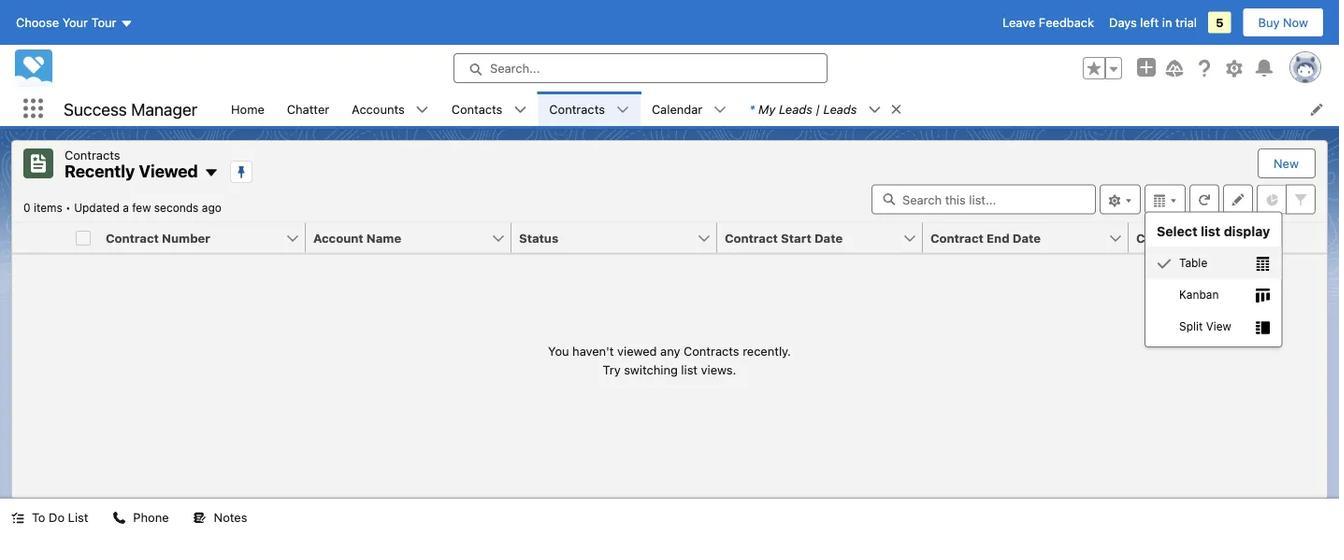 Task type: describe. For each thing, give the bounding box(es) containing it.
calendar
[[652, 102, 703, 116]]

manager
[[131, 99, 197, 119]]

home
[[231, 102, 265, 116]]

contract for contract number
[[106, 231, 159, 245]]

action image
[[1279, 223, 1327, 253]]

account
[[313, 231, 364, 245]]

account name element
[[306, 223, 523, 254]]

items
[[34, 202, 62, 215]]

list inside menu
[[1201, 224, 1221, 239]]

text default image inside phone button
[[113, 512, 126, 525]]

contract end date element
[[923, 223, 1140, 254]]

*
[[749, 102, 755, 116]]

calendar list item
[[641, 92, 738, 126]]

contacts link
[[440, 92, 514, 126]]

notes button
[[182, 499, 259, 537]]

accounts link
[[341, 92, 416, 126]]

switching
[[624, 363, 678, 377]]

do
[[49, 511, 65, 525]]

term
[[1193, 231, 1223, 245]]

status element
[[512, 223, 729, 254]]

contract number
[[106, 231, 210, 245]]

contract start date button
[[717, 223, 903, 253]]

choose your tour
[[16, 15, 116, 29]]

list containing home
[[220, 92, 1339, 126]]

status inside the 'recently viewed|contracts|list view' element
[[548, 343, 791, 379]]

to do list button
[[0, 499, 100, 537]]

kanban link
[[1146, 279, 1282, 311]]

contract number element
[[98, 223, 317, 254]]

0 items • updated a few seconds ago
[[23, 202, 221, 215]]

to
[[32, 511, 45, 525]]

view
[[1206, 321, 1232, 334]]

buy now
[[1259, 15, 1309, 29]]

tour
[[91, 15, 116, 29]]

updated
[[74, 202, 120, 215]]

contract end date
[[931, 231, 1041, 245]]

table
[[1180, 256, 1208, 269]]

contacts
[[452, 102, 503, 116]]

1 leads from the left
[[779, 102, 813, 116]]

choose your tour button
[[15, 7, 134, 37]]

contracts link
[[538, 92, 616, 126]]

buy
[[1259, 15, 1280, 29]]

days left in trial
[[1109, 15, 1197, 29]]

to do list
[[32, 511, 88, 525]]

chatter
[[287, 102, 329, 116]]

calendar link
[[641, 92, 714, 126]]

name
[[367, 231, 401, 245]]

contacts list item
[[440, 92, 538, 126]]

contracts inside you haven't viewed any contracts recently. try switching list views.
[[684, 344, 740, 358]]

chatter link
[[276, 92, 341, 126]]

recently viewed status
[[23, 202, 74, 215]]

split view
[[1180, 321, 1232, 334]]

contract number button
[[98, 223, 285, 253]]

text default image inside contacts "list item"
[[514, 103, 527, 116]]

recently
[[65, 161, 135, 181]]

leave feedback
[[1003, 15, 1094, 29]]

item number element
[[12, 223, 68, 254]]

search... button
[[454, 53, 828, 83]]

in
[[1162, 15, 1172, 29]]

account name button
[[306, 223, 491, 253]]

text default image inside table link
[[1256, 257, 1271, 272]]

my
[[759, 102, 776, 116]]

success
[[64, 99, 127, 119]]

contract for contract end date
[[931, 231, 984, 245]]

contract start date
[[725, 231, 843, 245]]



Task type: vqa. For each thing, say whether or not it's contained in the screenshot.
the Follow in the Follow Up with Howard on timing (Sample) Howard Jones (Sample)
no



Task type: locate. For each thing, give the bounding box(es) containing it.
list item
[[738, 92, 911, 126]]

list inside you haven't viewed any contracts recently. try switching list views.
[[681, 363, 698, 377]]

a
[[123, 202, 129, 215]]

text default image inside the to do list button
[[11, 512, 24, 525]]

1 horizontal spatial list
[[1201, 224, 1221, 239]]

4 contract from the left
[[1136, 231, 1190, 245]]

select
[[1157, 224, 1198, 239]]

2 vertical spatial contracts
[[684, 344, 740, 358]]

contracts down search... 'button'
[[549, 102, 605, 116]]

phone button
[[101, 499, 180, 537]]

2 contract from the left
[[725, 231, 778, 245]]

text default image
[[890, 103, 903, 116], [868, 103, 882, 116], [204, 166, 219, 181], [1256, 257, 1271, 272], [1256, 289, 1271, 304], [11, 512, 24, 525], [193, 512, 206, 525]]

date for contract end date
[[1013, 231, 1041, 245]]

list
[[1201, 224, 1221, 239], [681, 363, 698, 377]]

1 vertical spatial list
[[681, 363, 698, 377]]

cell inside the 'recently viewed|contracts|list view' element
[[68, 223, 98, 254]]

text default image inside table link
[[1157, 257, 1172, 272]]

cell
[[68, 223, 98, 254]]

text default image right accounts
[[416, 103, 429, 116]]

split
[[1180, 321, 1203, 334]]

buy now button
[[1243, 7, 1324, 37]]

0 horizontal spatial contracts
[[65, 148, 120, 162]]

2 leads from the left
[[824, 102, 857, 116]]

1 horizontal spatial leads
[[824, 102, 857, 116]]

1 horizontal spatial contracts
[[549, 102, 605, 116]]

feedback
[[1039, 15, 1094, 29]]

0 vertical spatial list
[[1201, 224, 1221, 239]]

number
[[162, 231, 210, 245]]

Search Recently Viewed list view. search field
[[872, 185, 1096, 215]]

contracts
[[549, 102, 605, 116], [65, 148, 120, 162], [684, 344, 740, 358]]

contract end date button
[[923, 223, 1108, 253]]

contracts list item
[[538, 92, 641, 126]]

text default image inside accounts list item
[[416, 103, 429, 116]]

3 contract from the left
[[931, 231, 984, 245]]

contracts inside list item
[[549, 102, 605, 116]]

* my leads | leads
[[749, 102, 857, 116]]

ago
[[202, 202, 221, 215]]

group
[[1083, 57, 1122, 80]]

list
[[220, 92, 1339, 126]]

kanban
[[1180, 288, 1219, 302]]

phone
[[133, 511, 169, 525]]

you
[[548, 344, 569, 358]]

text default image inside split view link
[[1256, 321, 1271, 336]]

2 date from the left
[[1013, 231, 1041, 245]]

contract
[[106, 231, 159, 245], [725, 231, 778, 245], [931, 231, 984, 245], [1136, 231, 1190, 245]]

contract start date element
[[717, 223, 934, 254]]

recently viewed
[[65, 161, 198, 181]]

date inside the contract end date button
[[1013, 231, 1041, 245]]

item number image
[[12, 223, 68, 253]]

(months)
[[1226, 231, 1282, 245]]

left
[[1141, 15, 1159, 29]]

text default image right view
[[1256, 321, 1271, 336]]

days
[[1109, 15, 1137, 29]]

few
[[132, 202, 151, 215]]

action element
[[1279, 223, 1327, 254]]

contract left the end
[[931, 231, 984, 245]]

1 contract from the left
[[106, 231, 159, 245]]

status
[[548, 343, 791, 379]]

home link
[[220, 92, 276, 126]]

viewed
[[617, 344, 657, 358]]

leads left '|'
[[779, 102, 813, 116]]

contract down the a
[[106, 231, 159, 245]]

contract for contract start date
[[725, 231, 778, 245]]

accounts
[[352, 102, 405, 116]]

recently viewed|contracts|list view element
[[11, 140, 1328, 499]]

contract term (months) element
[[1129, 223, 1290, 254]]

date right start
[[815, 231, 843, 245]]

date right the end
[[1013, 231, 1041, 245]]

text default image left phone
[[113, 512, 126, 525]]

0 horizontal spatial leads
[[779, 102, 813, 116]]

you haven't viewed any contracts recently. try switching list views.
[[548, 344, 791, 377]]

seconds
[[154, 202, 199, 215]]

text default image down search... at the top left
[[514, 103, 527, 116]]

text default image inside notes button
[[193, 512, 206, 525]]

status button
[[512, 223, 697, 253]]

list
[[68, 511, 88, 525]]

none search field inside the 'recently viewed|contracts|list view' element
[[872, 185, 1096, 215]]

views.
[[701, 363, 737, 377]]

your
[[62, 15, 88, 29]]

5
[[1216, 15, 1224, 29]]

try
[[603, 363, 621, 377]]

1 date from the left
[[815, 231, 843, 245]]

leads right '|'
[[824, 102, 857, 116]]

•
[[66, 202, 71, 215]]

select list display menu
[[1146, 217, 1282, 343]]

new
[[1274, 157, 1299, 171]]

search...
[[490, 61, 540, 75]]

contracts up views.
[[684, 344, 740, 358]]

None search field
[[872, 185, 1096, 215]]

text default image left table
[[1157, 257, 1172, 272]]

accounts list item
[[341, 92, 440, 126]]

contracts down success
[[65, 148, 120, 162]]

contract left start
[[725, 231, 778, 245]]

status containing you haven't viewed any contracts recently.
[[548, 343, 791, 379]]

leave
[[1003, 15, 1036, 29]]

date
[[815, 231, 843, 245], [1013, 231, 1041, 245]]

recently.
[[743, 344, 791, 358]]

2 horizontal spatial contracts
[[684, 344, 740, 358]]

split view link
[[1146, 311, 1282, 343]]

contracts image
[[23, 149, 53, 179]]

select list display
[[1157, 224, 1271, 239]]

any
[[661, 344, 680, 358]]

1 horizontal spatial date
[[1013, 231, 1041, 245]]

text default image inside 'contracts' list item
[[616, 103, 629, 116]]

0 vertical spatial contracts
[[549, 102, 605, 116]]

notes
[[214, 511, 247, 525]]

contract up table
[[1136, 231, 1190, 245]]

text default image
[[416, 103, 429, 116], [514, 103, 527, 116], [616, 103, 629, 116], [714, 103, 727, 116], [1157, 257, 1172, 272], [1256, 321, 1271, 336], [113, 512, 126, 525]]

leave feedback link
[[1003, 15, 1094, 29]]

account name
[[313, 231, 401, 245]]

start
[[781, 231, 812, 245]]

choose
[[16, 15, 59, 29]]

0 horizontal spatial date
[[815, 231, 843, 245]]

text default image down search... 'button'
[[616, 103, 629, 116]]

status
[[519, 231, 559, 245]]

|
[[816, 102, 820, 116]]

1 vertical spatial contracts
[[65, 148, 120, 162]]

date for contract start date
[[815, 231, 843, 245]]

table link
[[1146, 247, 1282, 279]]

list item containing *
[[738, 92, 911, 126]]

leads
[[779, 102, 813, 116], [824, 102, 857, 116]]

text default image inside the calendar 'list item'
[[714, 103, 727, 116]]

now
[[1283, 15, 1309, 29]]

haven't
[[573, 344, 614, 358]]

contract for contract term (months)
[[1136, 231, 1190, 245]]

contract term (months) button
[[1129, 223, 1282, 253]]

success manager
[[64, 99, 197, 119]]

viewed
[[139, 161, 198, 181]]

0
[[23, 202, 30, 215]]

contract term (months)
[[1136, 231, 1282, 245]]

text default image left *
[[714, 103, 727, 116]]

date inside contract start date button
[[815, 231, 843, 245]]

display
[[1224, 224, 1271, 239]]

0 horizontal spatial list
[[681, 363, 698, 377]]

text default image inside the kanban link
[[1256, 289, 1271, 304]]

new button
[[1259, 150, 1314, 178]]

end
[[987, 231, 1010, 245]]

trial
[[1176, 15, 1197, 29]]



